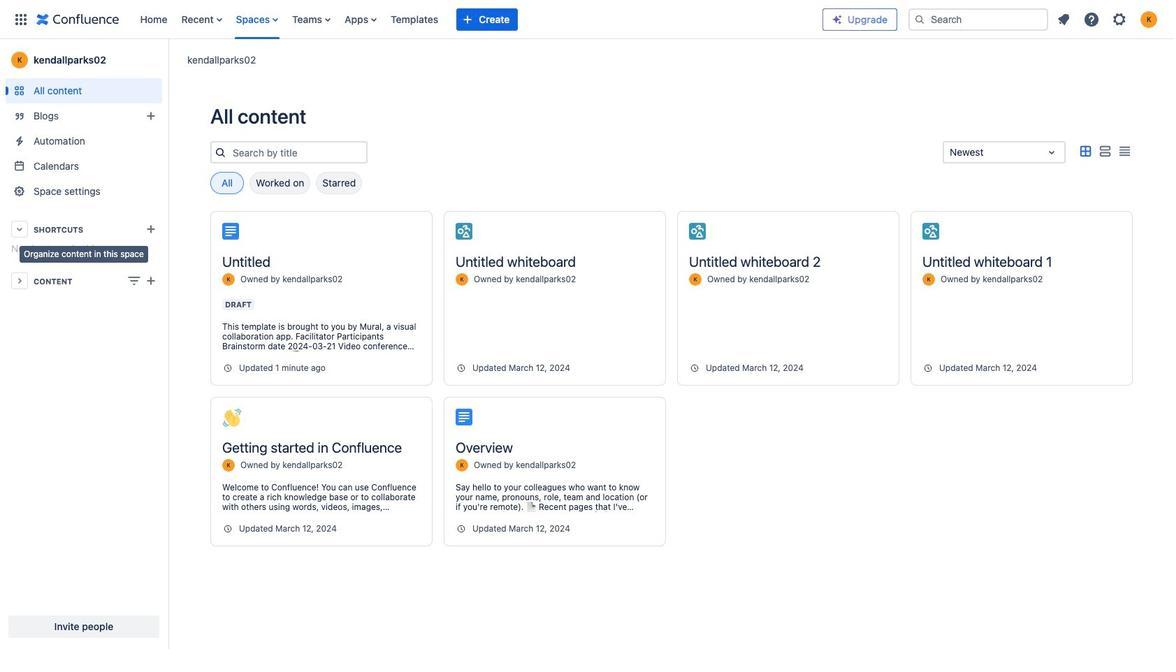 Task type: locate. For each thing, give the bounding box(es) containing it.
list for the appswitcher icon
[[133, 0, 823, 39]]

list
[[133, 0, 823, 39], [1052, 7, 1166, 32]]

profile picture image
[[222, 273, 235, 286], [456, 273, 468, 286], [689, 273, 702, 286], [923, 273, 935, 286], [222, 459, 235, 472], [456, 459, 468, 472]]

notification icon image
[[1056, 11, 1073, 28]]

appswitcher icon image
[[13, 11, 29, 28]]

1 horizontal spatial list
[[1052, 7, 1166, 32]]

None text field
[[950, 145, 953, 159]]

confluence image
[[36, 11, 119, 28], [36, 11, 119, 28]]

list for premium icon
[[1052, 7, 1166, 32]]

Search field
[[909, 8, 1049, 30]]

global element
[[8, 0, 823, 39]]

your profile and preferences image
[[1141, 11, 1158, 28]]

0 horizontal spatial whiteboard image
[[456, 223, 473, 240]]

0 horizontal spatial list
[[133, 0, 823, 39]]

search image
[[914, 14, 926, 25]]

create image
[[143, 273, 159, 289]]

help icon image
[[1084, 11, 1100, 28]]

whiteboard image
[[456, 223, 473, 240], [923, 223, 940, 240]]

create a blog image
[[143, 108, 159, 124]]

compact list image
[[1117, 143, 1133, 160]]

None search field
[[909, 8, 1049, 30]]

banner
[[0, 0, 1175, 39]]

1 horizontal spatial whiteboard image
[[923, 223, 940, 240]]

open image
[[1044, 144, 1061, 161]]

:wave: image
[[223, 409, 241, 427], [223, 409, 241, 427]]

list image
[[1097, 143, 1114, 160]]



Task type: describe. For each thing, give the bounding box(es) containing it.
change view image
[[126, 273, 143, 289]]

whiteboard image
[[689, 223, 706, 240]]

premium image
[[832, 14, 843, 25]]

page image
[[222, 223, 239, 240]]

space element
[[0, 39, 168, 650]]

settings icon image
[[1112, 11, 1128, 28]]

Search by title field
[[229, 143, 366, 162]]

1 whiteboard image from the left
[[456, 223, 473, 240]]

page image
[[456, 409, 473, 426]]

2 whiteboard image from the left
[[923, 223, 940, 240]]

collapse sidebar image
[[152, 46, 183, 74]]

add shortcut image
[[143, 221, 159, 238]]

cards image
[[1077, 143, 1094, 160]]



Task type: vqa. For each thing, say whether or not it's contained in the screenshot.
"Search help articles" field
no



